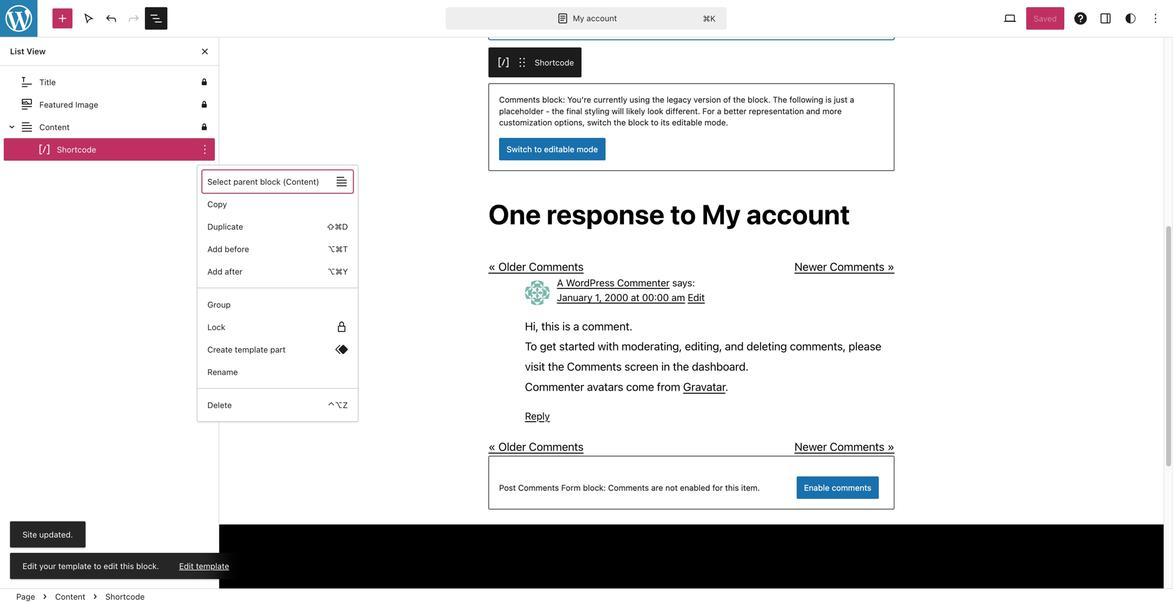 Task type: vqa. For each thing, say whether or not it's contained in the screenshot.
interact
no



Task type: describe. For each thing, give the bounding box(es) containing it.
0 vertical spatial shortcode
[[535, 58, 574, 67]]

editor top bar region
[[0, 0, 1173, 37]]

group
[[207, 300, 231, 310]]

content link
[[4, 116, 214, 138]]

edit
[[104, 562, 118, 571]]

page button
[[11, 590, 40, 605]]

parent
[[233, 177, 258, 186]]

create template part button
[[202, 339, 353, 361]]

title link
[[4, 71, 214, 93]]

right image for create template part
[[334, 342, 349, 357]]

help image
[[1073, 11, 1088, 26]]

edit template
[[179, 562, 229, 571]]

right image for lock
[[334, 320, 349, 335]]

select
[[207, 177, 231, 186]]

group button
[[202, 294, 353, 316]]

delete
[[207, 401, 232, 410]]

⌥⌘y
[[327, 267, 348, 276]]

view image
[[1003, 11, 1018, 26]]

create template part
[[207, 345, 286, 355]]

add for add before
[[207, 245, 222, 254]]

view
[[27, 47, 46, 56]]

shortcode inside row
[[57, 145, 96, 154]]

account
[[587, 14, 617, 23]]

redo image
[[126, 11, 141, 26]]

list view image
[[149, 11, 164, 26]]

styles image
[[1123, 11, 1138, 26]]

saved button
[[1026, 7, 1065, 30]]

updated.
[[39, 530, 73, 540]]

copy
[[207, 200, 227, 209]]

lock button
[[202, 316, 353, 339]]

my account
[[573, 14, 617, 23]]

list
[[10, 47, 24, 56]]

site updated. button
[[10, 522, 85, 548]]

block
[[260, 177, 281, 186]]

saved
[[1034, 14, 1057, 23]]

duplicate
[[207, 222, 243, 231]]

image
[[75, 100, 98, 109]]

options for shortcode menu
[[197, 166, 358, 422]]

content button
[[50, 590, 90, 605]]

this
[[120, 562, 134, 571]]

to
[[94, 562, 101, 571]]

shortcode link
[[4, 138, 197, 161]]

⌃⌥z
[[328, 401, 348, 410]]

edit your template to edit this block.
[[22, 562, 159, 571]]

rename button
[[202, 361, 353, 384]]

toggle block inserter image
[[55, 11, 70, 26]]

edit for edit your template to edit this block.
[[22, 562, 37, 571]]

edit template button
[[179, 561, 229, 572]]

⌥⌘t
[[328, 245, 348, 254]]



Task type: locate. For each thing, give the bounding box(es) containing it.
edit for edit template
[[179, 562, 194, 571]]

select parent block (content) button
[[202, 171, 353, 193]]

right image
[[334, 320, 349, 335], [334, 342, 349, 357]]

1 add from the top
[[207, 245, 222, 254]]

shortcode down content link
[[57, 145, 96, 154]]

template inside button
[[196, 562, 229, 571]]

options for shortcode image
[[197, 142, 212, 157]]

create
[[207, 345, 233, 355]]

list view
[[10, 47, 46, 56]]

2 right image from the top
[[334, 342, 349, 357]]

settings image
[[1098, 11, 1113, 26]]

right image inside 'lock' popup button
[[334, 320, 349, 335]]

add after
[[207, 267, 243, 276]]

0 vertical spatial add
[[207, 245, 222, 254]]

0 vertical spatial content
[[39, 122, 70, 132]]

shortcode inside block breadcrumb list
[[105, 593, 145, 602]]

content down featured
[[39, 122, 70, 132]]

right image up ⌃⌥z
[[334, 342, 349, 357]]

my
[[573, 14, 584, 23]]

0 vertical spatial group
[[202, 171, 353, 283]]

right image down ⌥⌘y
[[334, 320, 349, 335]]

shortcode button
[[535, 47, 574, 77]]

content down edit your template to edit this block.
[[55, 593, 85, 602]]

content inside content link
[[39, 122, 70, 132]]

right image inside create template part popup button
[[334, 342, 349, 357]]

edit right the block.
[[179, 562, 194, 571]]

rename
[[207, 368, 238, 377]]

add for add after
[[207, 267, 222, 276]]

1 horizontal spatial edit
[[179, 562, 194, 571]]

content
[[39, 122, 70, 132], [55, 593, 85, 602]]

⇧⌘d
[[327, 222, 348, 231]]

1 vertical spatial group
[[202, 294, 353, 384]]

1 vertical spatial content
[[55, 593, 85, 602]]

template for edit
[[196, 562, 229, 571]]

2 vertical spatial shortcode
[[105, 593, 145, 602]]

site updated.
[[22, 530, 73, 540]]

block.
[[136, 562, 159, 571]]

2 add from the top
[[207, 267, 222, 276]]

shortcode down this
[[105, 593, 145, 602]]

after
[[225, 267, 243, 276]]

1 right image from the top
[[334, 320, 349, 335]]

1 group from the top
[[202, 171, 353, 283]]

2 group from the top
[[202, 294, 353, 384]]

1 vertical spatial right image
[[334, 342, 349, 357]]

title
[[39, 77, 56, 87]]

lock
[[207, 323, 225, 332]]

1 vertical spatial shortcode
[[57, 145, 96, 154]]

1 horizontal spatial template
[[196, 562, 229, 571]]

undo image
[[104, 11, 119, 26]]

2 horizontal spatial shortcode
[[535, 58, 574, 67]]

⌘k
[[703, 14, 716, 23]]

(content)
[[283, 177, 319, 186]]

copy button
[[202, 193, 353, 216]]

1 edit from the left
[[22, 562, 37, 571]]

0 horizontal spatial template
[[58, 562, 91, 571]]

part
[[270, 345, 286, 355]]

add left before
[[207, 245, 222, 254]]

page
[[16, 593, 35, 602]]

group containing select parent block (content)
[[202, 171, 353, 283]]

1 horizontal spatial shortcode
[[105, 593, 145, 602]]

your
[[39, 562, 56, 571]]

site icon image
[[0, 0, 39, 38]]

template inside popup button
[[235, 345, 268, 355]]

2 edit from the left
[[179, 562, 194, 571]]

drag image
[[515, 55, 530, 70]]

edit inside button
[[179, 562, 194, 571]]

featured image link
[[4, 93, 214, 116]]

shortcode right the drag icon
[[535, 58, 574, 67]]

featured image
[[39, 100, 98, 109]]

edit left your
[[22, 562, 37, 571]]

before
[[225, 245, 249, 254]]

add
[[207, 245, 222, 254], [207, 267, 222, 276]]

tools image
[[81, 11, 96, 26]]

close image
[[197, 44, 212, 59]]

group containing group
[[202, 294, 353, 384]]

0 vertical spatial right image
[[334, 320, 349, 335]]

site
[[22, 530, 37, 540]]

content inside content button
[[55, 593, 85, 602]]

options image
[[1148, 11, 1163, 26]]

0 horizontal spatial edit
[[22, 562, 37, 571]]

select parent block (content)
[[207, 177, 319, 186]]

add before
[[207, 245, 249, 254]]

group
[[202, 171, 353, 283], [202, 294, 353, 384]]

1 vertical spatial add
[[207, 267, 222, 276]]

0 horizontal spatial shortcode
[[57, 145, 96, 154]]

featured
[[39, 100, 73, 109]]

edit
[[22, 562, 37, 571], [179, 562, 194, 571]]

template for create
[[235, 345, 268, 355]]

shortcode
[[535, 58, 574, 67], [57, 145, 96, 154], [105, 593, 145, 602]]

template
[[235, 345, 268, 355], [58, 562, 91, 571], [196, 562, 229, 571]]

2 horizontal spatial template
[[235, 345, 268, 355]]

add left after
[[207, 267, 222, 276]]

block breadcrumb list
[[0, 590, 161, 605]]

shortcode row
[[4, 138, 215, 161]]



